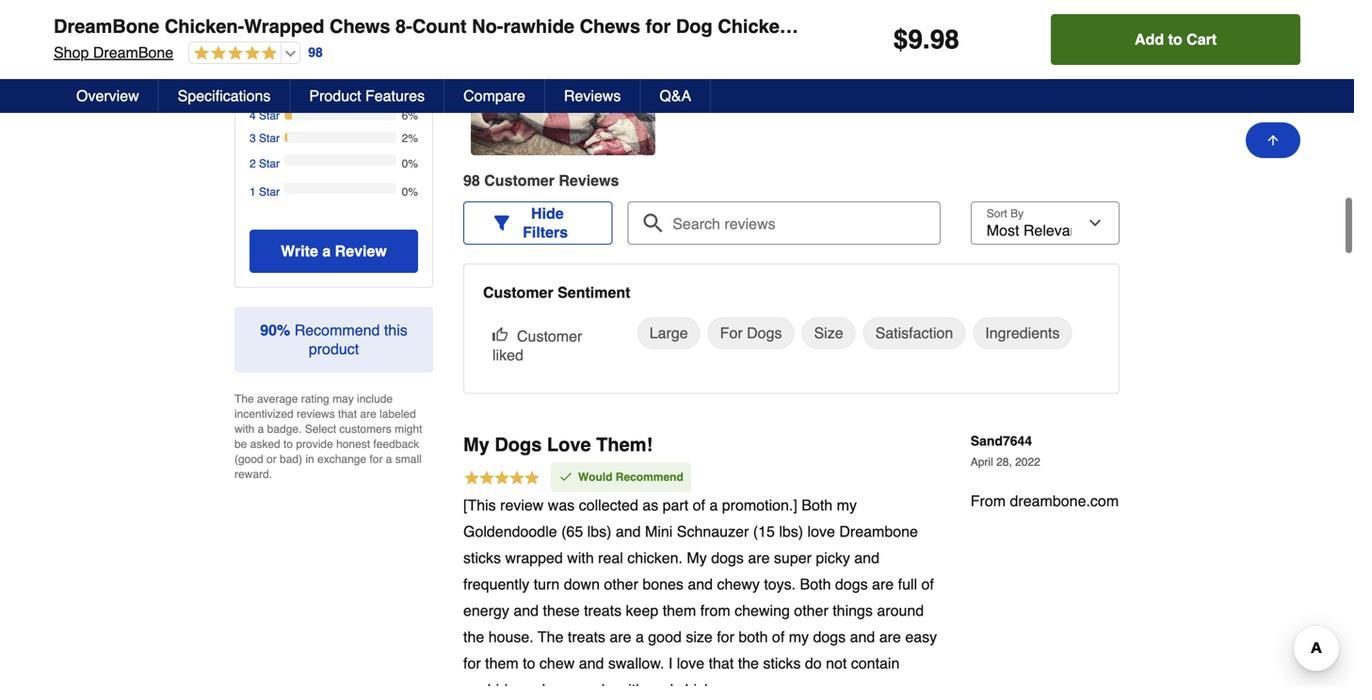 Task type: locate. For each thing, give the bounding box(es) containing it.
1 horizontal spatial that
[[709, 655, 734, 673]]

real up down
[[598, 550, 624, 567]]

s
[[611, 172, 619, 189]]

product
[[309, 341, 359, 358]]

rating
[[301, 393, 330, 406]]

rawhide up compare button
[[504, 16, 575, 37]]

mini
[[645, 524, 673, 541]]

5 star from the top
[[259, 186, 280, 199]]

and
[[616, 524, 641, 541], [855, 550, 880, 567], [688, 576, 713, 594], [514, 603, 539, 620], [851, 629, 876, 646], [579, 655, 604, 673], [521, 682, 546, 687]]

0 horizontal spatial real
[[598, 550, 624, 567]]

0 horizontal spatial my
[[789, 629, 809, 646]]

4.9 stars image
[[190, 45, 277, 63]]

1 horizontal spatial my
[[687, 550, 707, 567]]

specifications
[[178, 87, 271, 105]]

1 horizontal spatial to
[[523, 655, 536, 673]]

and down "things"
[[851, 629, 876, 646]]

star right 4
[[259, 109, 280, 122]]

star right the 2
[[259, 157, 280, 170]]

dogs inside button
[[747, 325, 783, 342]]

to up "bad)"
[[284, 438, 293, 451]]

a left good
[[636, 629, 644, 646]]

1 0% from the top
[[402, 157, 418, 170]]

my up the do
[[789, 629, 809, 646]]

review right write
[[335, 243, 387, 260]]

0 horizontal spatial recommend
[[295, 322, 380, 339]]

0 vertical spatial real
[[598, 550, 624, 567]]

to left chew
[[523, 655, 536, 673]]

review down out
[[318, 41, 362, 56]]

0 horizontal spatial that
[[338, 408, 357, 421]]

and left the mini
[[616, 524, 641, 541]]

review inside out of 5 98 review
[[318, 41, 362, 56]]

2 horizontal spatial with
[[618, 682, 645, 687]]

0 vertical spatial size
[[815, 325, 844, 342]]

(good
[[235, 453, 264, 466]]

and down dreambone
[[855, 550, 880, 567]]

1 vertical spatial real
[[649, 682, 674, 687]]

for
[[646, 16, 671, 37], [721, 325, 743, 342], [370, 453, 383, 466], [717, 629, 735, 646], [464, 655, 481, 673]]

customer inside customer liked
[[517, 328, 583, 345]]

recommend up the 'product' on the left of page
[[295, 322, 380, 339]]

that inside the average rating may include incentivized reviews that are labeled with a badge. select customers might be asked to provide honest feedback (good or bad) in exchange for a small reward.
[[338, 408, 357, 421]]

customer up thumb up image
[[483, 284, 554, 301]]

1 vertical spatial that
[[709, 655, 734, 673]]

chews up reviews
[[580, 16, 641, 37]]

goldendoodle
[[464, 524, 557, 541]]

Search reviews text field
[[635, 202, 934, 234]]

1 vertical spatial my
[[687, 550, 707, 567]]

in
[[306, 453, 314, 466]]

[this review was collected as part of a promotion.] both my goldendoodle (65 lbs) and mini schnauzer (15 lbs) love dreambone sticks wrapped with real chicken. my dogs are super picky and frequently turn down other bones and chewy toys. both dogs are full of energy and these treats keep them from chewing other things around the house. the treats are a good size for both of my dogs and are easy for them to chew and swallow. i love that the sticks do not contain rawhide and are made with real chick...
[[464, 497, 938, 687]]

arrow up image
[[1266, 133, 1281, 148]]

0 vertical spatial other
[[604, 576, 639, 594]]

2 0% from the top
[[402, 186, 418, 199]]

count)
[[882, 16, 942, 37]]

dreambone up shop dreambone
[[54, 16, 159, 37]]

0 horizontal spatial sticks
[[464, 550, 501, 567]]

filter image
[[495, 216, 510, 231]]

review up hide
[[559, 172, 611, 189]]

love right i
[[677, 655, 705, 673]]

are
[[360, 408, 377, 421], [748, 550, 770, 567], [873, 576, 894, 594], [610, 629, 632, 646], [880, 629, 902, 646], [550, 682, 572, 687]]

0 horizontal spatial the
[[235, 393, 254, 406]]

with
[[235, 423, 255, 436], [567, 550, 594, 567], [618, 682, 645, 687]]

review inside 'button'
[[335, 243, 387, 260]]

the up chew
[[538, 629, 564, 646]]

dog
[[676, 16, 713, 37]]

for down feedback
[[370, 453, 383, 466]]

bones
[[643, 576, 684, 594]]

1 horizontal spatial the
[[538, 629, 564, 646]]

1 horizontal spatial them
[[663, 603, 697, 620]]

around
[[878, 603, 925, 620]]

q&a
[[660, 87, 692, 105]]

1 horizontal spatial other
[[795, 603, 829, 620]]

customer up hide
[[485, 172, 555, 189]]

are down around
[[880, 629, 902, 646]]

2 vertical spatial to
[[523, 655, 536, 673]]

my
[[837, 497, 857, 515], [789, 629, 809, 646]]

was
[[548, 497, 575, 515]]

the down both
[[738, 655, 759, 673]]

1 vertical spatial sticks
[[764, 655, 801, 673]]

good
[[649, 629, 682, 646]]

chews left the 8-
[[330, 16, 391, 37]]

1 vertical spatial the
[[538, 629, 564, 646]]

large
[[650, 325, 688, 342]]

2 star from the top
[[259, 109, 280, 122]]

dogs up not
[[814, 629, 846, 646]]

real down i
[[649, 682, 674, 687]]

0 vertical spatial treats
[[584, 603, 622, 620]]

with up be
[[235, 423, 255, 436]]

add to cart button
[[1052, 14, 1301, 65]]

1 vertical spatial recommend
[[616, 471, 684, 484]]

that inside the '[this review was collected as part of a promotion.] both my goldendoodle (65 lbs) and mini schnauzer (15 lbs) love dreambone sticks wrapped with real chicken. my dogs are super picky and frequently turn down other bones and chewy toys. both dogs are full of energy and these treats keep them from chewing other things around the house. the treats are a good size for both of my dogs and are easy for them to chew and swallow. i love that the sticks do not contain rawhide and are made with real chick...'
[[709, 655, 734, 673]]

0 vertical spatial 5
[[355, 15, 365, 37]]

0 vertical spatial dreambone
[[54, 16, 159, 37]]

2 vertical spatial customer
[[517, 328, 583, 345]]

the up incentivized at the left bottom of the page
[[235, 393, 254, 406]]

to right add
[[1169, 31, 1183, 48]]

0 horizontal spatial the
[[464, 629, 485, 646]]

are up swallow.
[[610, 629, 632, 646]]

customer for customer liked
[[517, 328, 583, 345]]

1 vertical spatial 5
[[250, 87, 256, 100]]

1 horizontal spatial with
[[567, 550, 594, 567]]

rawhide
[[504, 16, 575, 37], [464, 682, 516, 687]]

review for 98 customer review s
[[559, 172, 611, 189]]

feedback
[[374, 438, 419, 451]]

reviews button
[[545, 79, 641, 113]]

out of 5 98 review
[[300, 15, 365, 56]]

my up dreambone
[[837, 497, 857, 515]]

star for 4 star
[[259, 109, 280, 122]]

0 vertical spatial 0%
[[402, 157, 418, 170]]

lbs) right (65
[[588, 524, 612, 541]]

of right part
[[693, 497, 706, 515]]

write
[[281, 243, 318, 260]]

dreambone chicken-wrapped chews 8-count no-rawhide chews for dog chicken flavor (8-count)
[[54, 16, 942, 37]]

both down picky
[[800, 576, 832, 594]]

0% for 2 star
[[402, 157, 418, 170]]

size
[[815, 325, 844, 342], [686, 629, 713, 646]]

customer down customer sentiment
[[517, 328, 583, 345]]

1 horizontal spatial size
[[815, 325, 844, 342]]

0 horizontal spatial size
[[686, 629, 713, 646]]

sticks up frequently
[[464, 550, 501, 567]]

sentiment
[[558, 284, 631, 301]]

3 star from the top
[[259, 132, 280, 145]]

them!
[[597, 434, 653, 456]]

5
[[355, 15, 365, 37], [250, 87, 256, 100]]

0 vertical spatial customer
[[485, 172, 555, 189]]

0 vertical spatial that
[[338, 408, 357, 421]]

chick...
[[678, 682, 725, 687]]

sticks left the do
[[764, 655, 801, 673]]

or
[[267, 453, 277, 466]]

rawhide down house.
[[464, 682, 516, 687]]

badge.
[[267, 423, 302, 436]]

for right large at the top
[[721, 325, 743, 342]]

other up keep
[[604, 576, 639, 594]]

that down the may
[[338, 408, 357, 421]]

down
[[564, 576, 600, 594]]

size down from
[[686, 629, 713, 646]]

keep
[[626, 603, 659, 620]]

9
[[909, 24, 923, 55]]

love
[[808, 524, 836, 541], [677, 655, 705, 673]]

0 vertical spatial love
[[808, 524, 836, 541]]

lbs) up 'super' in the bottom right of the page
[[780, 524, 804, 541]]

are up customers
[[360, 408, 377, 421]]

my down schnauzer
[[687, 550, 707, 567]]

5 up 4
[[250, 87, 256, 100]]

them up good
[[663, 603, 697, 620]]

other down the toys.
[[795, 603, 829, 620]]

size right for dogs
[[815, 325, 844, 342]]

0 horizontal spatial my
[[464, 434, 490, 456]]

1 vertical spatial 0%
[[402, 186, 418, 199]]

treats down down
[[584, 603, 622, 620]]

1 vertical spatial love
[[677, 655, 705, 673]]

for left the dog
[[646, 16, 671, 37]]

of right full
[[922, 576, 935, 594]]

0 vertical spatial review
[[318, 41, 362, 56]]

1 horizontal spatial the
[[738, 655, 759, 673]]

the
[[464, 629, 485, 646], [738, 655, 759, 673]]

dogs
[[495, 434, 542, 456]]

size inside size 'button'
[[815, 325, 844, 342]]

1 vertical spatial review
[[559, 172, 611, 189]]

schnauzer
[[677, 524, 749, 541]]

size button
[[802, 317, 856, 349]]

of inside out of 5 98 review
[[334, 15, 350, 37]]

0 vertical spatial recommend
[[295, 322, 380, 339]]

that up chick...
[[709, 655, 734, 673]]

1 horizontal spatial lbs)
[[780, 524, 804, 541]]

for left both
[[717, 629, 735, 646]]

0 horizontal spatial them
[[485, 655, 519, 673]]

0 horizontal spatial to
[[284, 438, 293, 451]]

(65
[[562, 524, 583, 541]]

star
[[259, 87, 280, 100], [259, 109, 280, 122], [259, 132, 280, 145], [259, 157, 280, 170], [259, 186, 280, 199]]

0 vertical spatial the
[[235, 393, 254, 406]]

star right 3
[[259, 132, 280, 145]]

add to cart
[[1135, 31, 1218, 48]]

1 horizontal spatial chews
[[580, 16, 641, 37]]

hide
[[531, 205, 564, 222]]

would
[[579, 471, 613, 484]]

the down the energy
[[464, 629, 485, 646]]

hide filters
[[523, 205, 568, 241]]

both
[[802, 497, 833, 515], [800, 576, 832, 594]]

with down swallow.
[[618, 682, 645, 687]]

[this
[[464, 497, 496, 515]]

dogs
[[747, 325, 783, 342], [712, 550, 744, 567], [836, 576, 868, 594], [814, 629, 846, 646]]

the
[[235, 393, 254, 406], [538, 629, 564, 646]]

1 horizontal spatial 5
[[355, 15, 365, 37]]

2 horizontal spatial to
[[1169, 31, 1183, 48]]

1 vertical spatial customer
[[483, 284, 554, 301]]

0 horizontal spatial chews
[[330, 16, 391, 37]]

sticks
[[464, 550, 501, 567], [764, 655, 801, 673]]

a right write
[[323, 243, 331, 260]]

chews
[[330, 16, 391, 37], [580, 16, 641, 37]]

1 vertical spatial my
[[789, 629, 809, 646]]

easy
[[906, 629, 938, 646]]

with up down
[[567, 550, 594, 567]]

1 horizontal spatial recommend
[[616, 471, 684, 484]]

and up from
[[688, 576, 713, 594]]

0 vertical spatial with
[[235, 423, 255, 436]]

i
[[669, 655, 673, 673]]

them
[[663, 603, 697, 620], [485, 655, 519, 673]]

90
[[260, 322, 277, 339]]

0 horizontal spatial with
[[235, 423, 255, 436]]

the inside the average rating may include incentivized reviews that are labeled with a badge. select customers might be asked to provide honest feedback (good or bad) in exchange for a small reward.
[[235, 393, 254, 406]]

star right 1
[[259, 186, 280, 199]]

are down (15
[[748, 550, 770, 567]]

write a review button
[[250, 230, 418, 273]]

dreambone up "overview" button
[[93, 44, 174, 61]]

treats down these
[[568, 629, 606, 646]]

from
[[701, 603, 731, 620]]

1 vertical spatial rawhide
[[464, 682, 516, 687]]

recommend up the as
[[616, 471, 684, 484]]

to inside button
[[1169, 31, 1183, 48]]

0 horizontal spatial love
[[677, 655, 705, 673]]

2 vertical spatial review
[[335, 243, 387, 260]]

filters
[[523, 224, 568, 241]]

star for 5 star
[[259, 87, 280, 100]]

count
[[413, 16, 467, 37]]

dreambone
[[54, 16, 159, 37], [93, 44, 174, 61]]

2 chews from the left
[[580, 16, 641, 37]]

4 star from the top
[[259, 157, 280, 170]]

star for 1 star
[[259, 186, 280, 199]]

love up picky
[[808, 524, 836, 541]]

1 vertical spatial to
[[284, 438, 293, 451]]

0 horizontal spatial lbs)
[[588, 524, 612, 541]]

labeled
[[380, 408, 416, 421]]

0 vertical spatial to
[[1169, 31, 1183, 48]]

star up 4 star
[[259, 87, 280, 100]]

of right out
[[334, 15, 350, 37]]

1 vertical spatial size
[[686, 629, 713, 646]]

a
[[323, 243, 331, 260], [258, 423, 264, 436], [386, 453, 392, 466], [710, 497, 718, 515], [636, 629, 644, 646]]

with inside the average rating may include incentivized reviews that are labeled with a badge. select customers might be asked to provide honest feedback (good or bad) in exchange for a small reward.
[[235, 423, 255, 436]]

2%
[[402, 132, 418, 145]]

0 vertical spatial my
[[837, 497, 857, 515]]

and up house.
[[514, 603, 539, 620]]

them down house.
[[485, 655, 519, 673]]

satisfaction button
[[864, 317, 966, 349]]

both up picky
[[802, 497, 833, 515]]

0 vertical spatial both
[[802, 497, 833, 515]]

dogs left size 'button'
[[747, 325, 783, 342]]

0 horizontal spatial 5
[[250, 87, 256, 100]]

(8-
[[859, 16, 882, 37]]

my left dogs
[[464, 434, 490, 456]]

1 vertical spatial with
[[567, 550, 594, 567]]

recommend
[[295, 322, 380, 339], [616, 471, 684, 484]]

1 star from the top
[[259, 87, 280, 100]]

5 left the 8-
[[355, 15, 365, 37]]

for inside the average rating may include incentivized reviews that are labeled with a badge. select customers might be asked to provide honest feedback (good or bad) in exchange for a small reward.
[[370, 453, 383, 466]]

to inside the average rating may include incentivized reviews that are labeled with a badge. select customers might be asked to provide honest feedback (good or bad) in exchange for a small reward.
[[284, 438, 293, 451]]

overview
[[76, 87, 139, 105]]

sand7644 april 28, 2022
[[971, 434, 1041, 469]]

april
[[971, 456, 994, 469]]



Task type: describe. For each thing, give the bounding box(es) containing it.
5 inside out of 5 98 review
[[355, 15, 365, 37]]

features
[[366, 87, 425, 105]]

1
[[250, 186, 256, 199]]

made
[[576, 682, 614, 687]]

0 vertical spatial them
[[663, 603, 697, 620]]

wrapped
[[244, 16, 325, 37]]

2 vertical spatial with
[[618, 682, 645, 687]]

2 lbs) from the left
[[780, 524, 804, 541]]

customer sentiment
[[483, 284, 631, 301]]

sand7644
[[971, 434, 1033, 449]]

1 vertical spatial them
[[485, 655, 519, 673]]

chewy
[[718, 576, 760, 594]]

to inside the '[this review was collected as part of a promotion.] both my goldendoodle (65 lbs) and mini schnauzer (15 lbs) love dreambone sticks wrapped with real chicken. my dogs are super picky and frequently turn down other bones and chewy toys. both dogs are full of energy and these treats keep them from chewing other things around the house. the treats are a good size for both of my dogs and are easy for them to chew and swallow. i love that the sticks do not contain rawhide and are made with real chick...'
[[523, 655, 536, 673]]

be
[[235, 438, 247, 451]]

1 horizontal spatial love
[[808, 524, 836, 541]]

0 vertical spatial the
[[464, 629, 485, 646]]

flavor
[[797, 16, 853, 37]]

star for 2 star
[[259, 157, 280, 170]]

for inside button
[[721, 325, 743, 342]]

specifications button
[[159, 79, 291, 113]]

my inside the '[this review was collected as part of a promotion.] both my goldendoodle (65 lbs) and mini schnauzer (15 lbs) love dreambone sticks wrapped with real chicken. my dogs are super picky and frequently turn down other bones and chewy toys. both dogs are full of energy and these treats keep them from chewing other things around the house. the treats are a good size for both of my dogs and are easy for them to chew and swallow. i love that the sticks do not contain rawhide and are made with real chick...'
[[687, 550, 707, 567]]

.
[[923, 24, 931, 55]]

customers
[[340, 423, 392, 436]]

asked
[[250, 438, 281, 451]]

0 vertical spatial my
[[464, 434, 490, 456]]

these
[[543, 603, 580, 620]]

the average rating may include incentivized reviews that are labeled with a badge. select customers might be asked to provide honest feedback (good or bad) in exchange for a small reward.
[[235, 393, 423, 481]]

select
[[305, 423, 336, 436]]

90 % recommend this product
[[260, 322, 408, 358]]

28,
[[997, 456, 1013, 469]]

a inside 'button'
[[323, 243, 331, 260]]

contain
[[852, 655, 900, 673]]

review for write a review
[[335, 243, 387, 260]]

frequently
[[464, 576, 530, 594]]

reviews
[[297, 408, 335, 421]]

1 horizontal spatial my
[[837, 497, 857, 515]]

recommend inside 90 % recommend this product
[[295, 322, 380, 339]]

swallow.
[[609, 655, 665, 673]]

reward.
[[235, 468, 272, 481]]

1 vertical spatial dreambone
[[93, 44, 174, 61]]

ingredients
[[986, 325, 1060, 342]]

6%
[[402, 109, 418, 122]]

dogs up chewy at the right bottom
[[712, 550, 744, 567]]

from dreambone.com
[[971, 493, 1120, 510]]

thumb up image
[[493, 327, 508, 342]]

98 inside out of 5 98 review
[[300, 41, 315, 56]]

chew
[[540, 655, 575, 673]]

write a review
[[281, 243, 387, 260]]

1 vertical spatial treats
[[568, 629, 606, 646]]

incentivized
[[235, 408, 294, 421]]

chicken-
[[165, 16, 244, 37]]

are inside the average rating may include incentivized reviews that are labeled with a badge. select customers might be asked to provide honest feedback (good or bad) in exchange for a small reward.
[[360, 408, 377, 421]]

toys.
[[764, 576, 796, 594]]

1 horizontal spatial sticks
[[764, 655, 801, 673]]

size inside the '[this review was collected as part of a promotion.] both my goldendoodle (65 lbs) and mini schnauzer (15 lbs) love dreambone sticks wrapped with real chicken. my dogs are super picky and frequently turn down other bones and chewy toys. both dogs are full of energy and these treats keep them from chewing other things around the house. the treats are a good size for both of my dogs and are easy for them to chew and swallow. i love that the sticks do not contain rawhide and are made with real chick...'
[[686, 629, 713, 646]]

(15
[[754, 524, 775, 541]]

dogs up "things"
[[836, 576, 868, 594]]

1 vertical spatial other
[[795, 603, 829, 620]]

rawhide inside the '[this review was collected as part of a promotion.] both my goldendoodle (65 lbs) and mini schnauzer (15 lbs) love dreambone sticks wrapped with real chicken. my dogs are super picky and frequently turn down other bones and chewy toys. both dogs are full of energy and these treats keep them from chewing other things around the house. the treats are a good size for both of my dogs and are easy for them to chew and swallow. i love that the sticks do not contain rawhide and are made with real chick...'
[[464, 682, 516, 687]]

5 stars image
[[464, 470, 541, 490]]

98 customer review s
[[464, 172, 619, 189]]

no-
[[472, 16, 504, 37]]

1 vertical spatial the
[[738, 655, 759, 673]]

a down feedback
[[386, 453, 392, 466]]

q&a button
[[641, 79, 712, 113]]

product
[[309, 87, 361, 105]]

large button
[[638, 317, 701, 349]]

3 star
[[250, 132, 280, 145]]

0 horizontal spatial other
[[604, 576, 639, 594]]

1 horizontal spatial real
[[649, 682, 674, 687]]

are down chew
[[550, 682, 572, 687]]

4 star
[[250, 109, 280, 122]]

reviews
[[564, 87, 621, 105]]

0 vertical spatial rawhide
[[504, 16, 575, 37]]

0 vertical spatial sticks
[[464, 550, 501, 567]]

shop
[[54, 44, 89, 61]]

product features
[[309, 87, 425, 105]]

turn
[[534, 576, 560, 594]]

bad)
[[280, 453, 303, 466]]

1 star
[[250, 186, 280, 199]]

as
[[643, 497, 659, 515]]

include
[[357, 393, 393, 406]]

things
[[833, 603, 873, 620]]

honest
[[336, 438, 370, 451]]

might
[[395, 423, 423, 436]]

from
[[971, 493, 1006, 510]]

product features button
[[291, 79, 445, 113]]

of right both
[[773, 629, 785, 646]]

both
[[739, 629, 768, 646]]

a down incentivized at the left bottom of the page
[[258, 423, 264, 436]]

checkmark image
[[559, 470, 574, 485]]

and down chew
[[521, 682, 546, 687]]

and up made
[[579, 655, 604, 673]]

are left full
[[873, 576, 894, 594]]

1 chews from the left
[[330, 16, 391, 37]]

1 vertical spatial both
[[800, 576, 832, 594]]

dreambone
[[840, 524, 919, 541]]

1 lbs) from the left
[[588, 524, 612, 541]]

wrapped
[[505, 550, 563, 567]]

part
[[663, 497, 689, 515]]

promotion.]
[[723, 497, 798, 515]]

chicken.
[[628, 550, 683, 567]]

may
[[333, 393, 354, 406]]

energy
[[464, 603, 510, 620]]

would recommend
[[579, 471, 684, 484]]

8-
[[396, 16, 413, 37]]

not
[[826, 655, 847, 673]]

my dogs love them!
[[464, 434, 653, 456]]

for dogs
[[721, 325, 783, 342]]

cart
[[1187, 31, 1218, 48]]

2
[[250, 157, 256, 170]]

liked
[[493, 347, 524, 364]]

0% for 1 star
[[402, 186, 418, 199]]

the inside the '[this review was collected as part of a promotion.] both my goldendoodle (65 lbs) and mini schnauzer (15 lbs) love dreambone sticks wrapped with real chicken. my dogs are super picky and frequently turn down other bones and chewy toys. both dogs are full of energy and these treats keep them from chewing other things around the house. the treats are a good size for both of my dogs and are easy for them to chew and swallow. i love that the sticks do not contain rawhide and are made with real chick...'
[[538, 629, 564, 646]]

compare button
[[445, 79, 545, 113]]

out
[[303, 15, 329, 37]]

house.
[[489, 629, 534, 646]]

a up schnauzer
[[710, 497, 718, 515]]

for down the energy
[[464, 655, 481, 673]]

hide filters button
[[464, 202, 613, 245]]

customer for customer sentiment
[[483, 284, 554, 301]]

2022
[[1016, 456, 1041, 469]]

collected
[[579, 497, 639, 515]]

star for 3 star
[[259, 132, 280, 145]]



Task type: vqa. For each thing, say whether or not it's contained in the screenshot.
rawhide
yes



